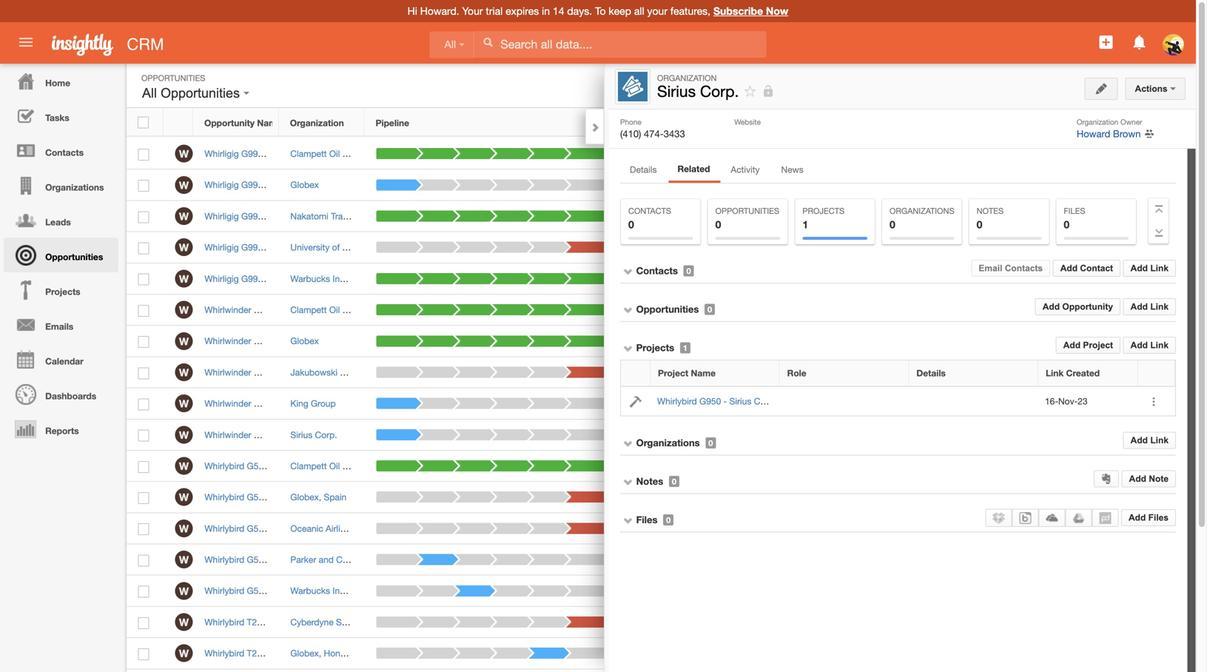 Task type: locate. For each thing, give the bounding box(es) containing it.
23 for sakda
[[668, 523, 678, 534]]

-
[[265, 148, 269, 159], [405, 148, 408, 159], [265, 180, 269, 190], [302, 180, 306, 190], [265, 211, 269, 221], [368, 211, 372, 221], [265, 242, 269, 252], [375, 242, 379, 252], [265, 273, 269, 284], [355, 273, 358, 284], [276, 305, 280, 315], [388, 305, 391, 315], [276, 336, 280, 346], [313, 336, 317, 346], [276, 367, 280, 377], [351, 367, 354, 377], [724, 396, 727, 406], [779, 396, 782, 406], [276, 398, 280, 409], [330, 398, 334, 409], [276, 430, 280, 440], [332, 430, 335, 440], [271, 461, 274, 471], [389, 461, 393, 471], [271, 492, 274, 502], [335, 492, 339, 502], [271, 523, 274, 534], [343, 523, 347, 534], [271, 554, 274, 565], [364, 554, 367, 565], [271, 586, 274, 596], [360, 586, 364, 596], [269, 617, 273, 627], [382, 617, 386, 627], [269, 648, 273, 658], [356, 648, 360, 658]]

export opportunities and notes link
[[979, 176, 1119, 187]]

2 usd $‎300,000.00 cell from the top
[[810, 263, 896, 295]]

globex link up whirligig g990 - nakatomi trading corp. - samantha wright
[[290, 180, 319, 190]]

1 llc from the left
[[332, 367, 348, 377]]

add link right add opportunity
[[1131, 302, 1169, 312]]

phone (410) 474-3433
[[620, 118, 685, 140]]

$‎300,000.00 up $‎450,000.00 at the top right of page
[[842, 148, 891, 159]]

chevron right image
[[590, 122, 600, 132]]

15-nov-23
[[635, 180, 678, 190], [635, 398, 678, 409]]

opportunities up imports
[[1021, 176, 1075, 187]]

w link for whirligig g990 - clampett oil and gas, singapore - aaron lang
[[175, 145, 193, 163]]

link files from microsoft onedrive to this image
[[1046, 512, 1058, 524]]

1 vertical spatial your
[[979, 195, 1003, 204]]

0 vertical spatial warbucks industries link
[[290, 273, 371, 284]]

all inside "button"
[[142, 85, 157, 101]]

follow image
[[907, 179, 921, 193], [907, 241, 921, 255], [907, 304, 921, 318], [907, 366, 921, 380], [907, 491, 921, 505], [907, 522, 921, 536], [907, 616, 921, 630], [907, 647, 921, 661]]

llc
[[332, 367, 348, 377], [340, 367, 356, 377]]

mills down paula
[[387, 273, 405, 284]]

2 $‎300,000.00 from the top
[[842, 273, 891, 284]]

0 horizontal spatial files
[[636, 514, 658, 525]]

organizations link up leads on the left of the page
[[4, 168, 118, 203]]

0 vertical spatial project
[[1083, 340, 1113, 350]]

usd $‎180,000.00
[[821, 180, 891, 190], [821, 492, 891, 502]]

tina down role
[[785, 396, 801, 406]]

2 w from the top
[[179, 179, 189, 191]]

uk
[[373, 305, 385, 315], [381, 305, 393, 315]]

opportunities 0
[[716, 206, 779, 231]]

all link
[[430, 31, 474, 58]]

1 horizontal spatial name
[[691, 368, 716, 378]]

0 vertical spatial roger
[[361, 273, 385, 284]]

notes right and
[[1096, 176, 1119, 187]]

roger down paula
[[361, 273, 385, 284]]

w for whirlybird t200 - cyberdyne systems corp. - nicole gomez
[[179, 616, 189, 628]]

whirlwinder x520 - jakubowski llc - jason castillo
[[205, 367, 412, 377]]

contacts down contacts 0
[[636, 265, 678, 276]]

1 vertical spatial projects link
[[636, 342, 674, 354]]

g550 for clampett
[[247, 461, 268, 471]]

1 vertical spatial katherine
[[341, 492, 379, 502]]

0 vertical spatial usd $‎180,000.00
[[821, 180, 891, 190]]

5 dec- from the top
[[649, 336, 668, 346]]

usd down projects 1
[[821, 242, 840, 252]]

imports
[[1041, 195, 1079, 204]]

1 horizontal spatial projects
[[636, 342, 674, 353]]

organization image
[[618, 72, 648, 101]]

$‎180,000.00
[[842, 180, 891, 190], [842, 492, 891, 502]]

contacts inside navigation
[[45, 147, 84, 158]]

add for add opportunity link
[[1043, 302, 1060, 312]]

nov-
[[649, 180, 668, 190], [1005, 216, 1025, 227], [649, 242, 668, 252], [649, 367, 668, 377], [1058, 396, 1078, 406], [649, 398, 668, 409], [649, 492, 668, 502], [649, 523, 668, 534]]

0 horizontal spatial all
[[142, 85, 157, 101]]

w
[[179, 148, 189, 160], [179, 179, 189, 191], [179, 210, 189, 222], [179, 241, 189, 254], [179, 273, 189, 285], [179, 304, 189, 316], [179, 335, 189, 347], [179, 366, 189, 379], [179, 398, 189, 410], [179, 429, 189, 441], [179, 460, 189, 472], [179, 491, 189, 504], [179, 523, 189, 535], [179, 554, 189, 566], [179, 585, 189, 597], [179, 616, 189, 628], [179, 647, 189, 660]]

follow image for paula
[[907, 241, 921, 255]]

4 dec- from the top
[[649, 305, 668, 315]]

new opportunity
[[1062, 80, 1134, 90]]

2 whirligig from the top
[[205, 180, 239, 190]]

15-nov-23 up contacts 0
[[635, 180, 678, 190]]

warbucks industries link
[[290, 273, 371, 284], [290, 586, 371, 596]]

0 inside files 0
[[1064, 218, 1070, 231]]

2 dec- from the top
[[649, 211, 668, 221]]

16-dec-23 cell
[[624, 138, 724, 170], [624, 201, 724, 232], [624, 263, 724, 295], [624, 295, 724, 326], [624, 326, 724, 357], [624, 420, 724, 451]]

0 vertical spatial 15-nov-23 cell
[[624, 170, 724, 201]]

7 usd from the top
[[821, 523, 840, 534]]

martin down chen
[[357, 430, 382, 440]]

usd up projects 1
[[821, 180, 840, 190]]

organization up whirligig g990 - clampett oil and gas, singapore - aaron lang
[[290, 118, 344, 128]]

Search this list... text field
[[715, 74, 882, 96]]

x520 for sirius
[[254, 430, 274, 440]]

w link for whirlwinder x520 - king group - chris chen
[[175, 395, 193, 412]]

2 warbucks industries from the top
[[290, 586, 371, 596]]

0 horizontal spatial notes
[[636, 475, 663, 487]]

1 horizontal spatial your
[[979, 195, 1003, 204]]

16-nov-23 import
[[990, 216, 1063, 227]]

usd for reyes
[[821, 492, 840, 502]]

whirligig g990 - globex - albert lee link
[[205, 180, 356, 190]]

g550 up whirlybird g550 - oceanic airlines - mark sakda
[[247, 492, 268, 502]]

trading up whirligig g990 - university of northumbria - paula oliver link
[[312, 211, 341, 221]]

1 horizontal spatial opportunities link
[[636, 303, 699, 315]]

usd $‎300,000.00 up usd $‎450,000.00
[[821, 148, 891, 159]]

0 vertical spatial projects
[[803, 206, 845, 216]]

organizations link up notes link
[[636, 437, 700, 449]]

university of northumbria
[[290, 242, 392, 252]]

add link for fourth add link button from the bottom
[[1131, 263, 1169, 273]]

1 $‎300,000.00 from the top
[[842, 148, 891, 159]]

and
[[323, 148, 338, 159], [342, 148, 357, 159], [334, 305, 349, 315], [342, 305, 357, 315], [329, 461, 344, 471], [342, 461, 357, 471], [305, 554, 320, 565], [319, 554, 334, 565]]

1 dec- from the top
[[649, 148, 668, 159]]

whirlwinder x520 - jakubowski llc - jason castillo link
[[205, 367, 420, 377]]

1 vertical spatial notes
[[977, 206, 1004, 216]]

0 vertical spatial usd $‎300,000.00 cell
[[810, 138, 896, 170]]

industries up cyberdyne systems corp. link
[[319, 586, 358, 596]]

organizations up "$‎110,000.00"
[[890, 206, 955, 216]]

contacts link down tasks
[[4, 133, 118, 168]]

link
[[1151, 263, 1169, 273], [1151, 302, 1169, 312], [1151, 340, 1169, 350], [1046, 368, 1064, 378], [1151, 435, 1169, 445]]

1 horizontal spatial projects link
[[636, 342, 674, 354]]

1 vertical spatial 15-nov-23 cell
[[624, 388, 724, 420]]

brown for sakda
[[769, 523, 795, 534]]

jason
[[357, 367, 380, 377]]

9 w link from the top
[[175, 395, 193, 412]]

chevron down image
[[623, 477, 634, 487], [623, 515, 634, 525]]

notes up '16-nov-23 import' 'link'
[[977, 206, 1004, 216]]

tags
[[1041, 235, 1062, 244]]

1 vertical spatial 16-nov-23
[[635, 367, 678, 377]]

add inside button
[[1129, 513, 1146, 523]]

g990 for warbucks
[[241, 273, 263, 284]]

4 x520 from the top
[[254, 398, 274, 409]]

howard brown link for paula
[[735, 242, 795, 252]]

23-nov-23 cell
[[624, 482, 724, 513], [624, 513, 724, 544]]

change record owner image
[[1145, 127, 1154, 141]]

add for add contact link
[[1060, 263, 1078, 273]]

4 add link from the top
[[1131, 435, 1169, 445]]

tina for whirlwinder x520 - sirius corp. - tina martin
[[338, 430, 354, 440]]

3 16-dec-23 from the top
[[635, 273, 678, 284]]

whirlybird for whirlybird g550 - parker and company - lisa parker
[[205, 554, 244, 565]]

sirius right g950 at the right
[[730, 396, 752, 406]]

2 16-dec-23 from the top
[[635, 211, 678, 221]]

g550 down whirlybird g550 - oceanic airlines - mark sakda
[[247, 554, 268, 565]]

1 vertical spatial contacts link
[[636, 265, 678, 277]]

0 vertical spatial 15-nov-23
[[635, 180, 678, 190]]

1 vertical spatial details
[[917, 368, 946, 378]]

follow image
[[743, 84, 757, 98], [907, 147, 921, 161], [907, 210, 921, 224], [907, 272, 921, 286], [907, 335, 921, 349], [907, 397, 921, 411], [907, 428, 921, 443], [907, 460, 921, 474], [907, 553, 921, 567], [907, 585, 921, 599]]

2 vertical spatial 16-nov-23
[[1045, 396, 1088, 406]]

whirlybird inside row
[[657, 396, 697, 406]]

0 vertical spatial organizations
[[45, 182, 104, 192]]

name
[[257, 118, 282, 128], [691, 368, 716, 378]]

14 w from the top
[[179, 554, 189, 566]]

howard brown link for reyes
[[735, 492, 795, 502]]

2 horizontal spatial files
[[1149, 513, 1169, 523]]

2 oceanic from the left
[[290, 523, 323, 534]]

1 vertical spatial 15-nov-23
[[635, 398, 678, 409]]

w for whirlybird g550 - warbucks industries - roger mills
[[179, 585, 189, 597]]

trading up university of northumbria
[[331, 211, 360, 221]]

1 vertical spatial usd $‎180,000.00 cell
[[810, 482, 896, 513]]

w link for whirlwinder x520 - jakubowski llc - jason castillo
[[175, 363, 193, 381]]

add for 4th add link button
[[1131, 435, 1148, 445]]

usd left $‎190,000.00
[[821, 523, 840, 534]]

1 horizontal spatial details
[[917, 368, 946, 378]]

23-nov-23 cell down notes link
[[624, 513, 724, 544]]

paula
[[381, 242, 403, 252]]

all down howard.
[[444, 39, 456, 50]]

1 16-dec-23 cell from the top
[[624, 138, 724, 170]]

0 vertical spatial warbucks industries
[[290, 273, 371, 284]]

g550 down whirlybird g550 - globex, spain - katherine reyes
[[247, 523, 268, 534]]

warbucks industries link for g990
[[290, 273, 371, 284]]

1 vertical spatial warbucks industries
[[290, 586, 371, 596]]

1 inside projects 1
[[803, 218, 808, 231]]

w link for whirligig g990 - globex - albert lee
[[175, 176, 193, 194]]

column header
[[164, 109, 193, 136], [809, 109, 895, 136], [895, 109, 932, 136], [932, 109, 969, 136], [621, 360, 651, 387], [1138, 360, 1175, 387]]

your up notes 0
[[979, 195, 1003, 204]]

opportunities link up project name on the bottom of page
[[636, 303, 699, 315]]

northumbria down "nakatomi trading corp."
[[323, 242, 373, 252]]

usd
[[821, 148, 840, 159], [821, 180, 840, 190], [821, 211, 840, 221], [821, 242, 840, 252], [821, 273, 840, 284], [821, 492, 840, 502], [821, 523, 840, 534]]

0 vertical spatial albert
[[308, 180, 332, 190]]

opportunities
[[141, 73, 205, 83], [161, 85, 240, 101], [1021, 176, 1075, 187], [716, 206, 779, 216], [45, 252, 103, 262], [636, 303, 699, 315]]

cyberdyne down whirlybird g550 - warbucks industries - roger mills link
[[290, 617, 334, 627]]

clampett oil and gas, singapore link
[[290, 148, 421, 159]]

6 16-dec-23 cell from the top
[[624, 420, 724, 451]]

whirligig for whirligig g990 - university of northumbria - paula oliver
[[205, 242, 239, 252]]

website
[[734, 118, 761, 126]]

0 horizontal spatial opportunities link
[[4, 238, 118, 272]]

0 vertical spatial globex link
[[290, 180, 319, 190]]

whirlwinder
[[205, 305, 251, 315], [205, 336, 251, 346], [205, 367, 251, 377], [205, 398, 251, 409], [205, 430, 251, 440]]

0 horizontal spatial projects
[[45, 286, 80, 297]]

16- for whirlwinder x520 - globex - albert lee
[[635, 336, 649, 346]]

6 w from the top
[[179, 304, 189, 316]]

2 nakatomi from the left
[[290, 211, 328, 221]]

17 w link from the top
[[175, 645, 193, 662]]

6 usd from the top
[[821, 492, 840, 502]]

16-nov-23 cell down created
[[1038, 387, 1138, 416]]

all opportunities button
[[138, 82, 253, 104]]

4 whirligig from the top
[[205, 242, 239, 252]]

0 vertical spatial usd $‎300,000.00
[[821, 148, 891, 159]]

1 15-nov-23 from the top
[[635, 180, 678, 190]]

add for fourth add link button from the bottom
[[1131, 263, 1148, 273]]

1 16-dec-23 from the top
[[635, 148, 678, 159]]

warbucks industries
[[290, 273, 371, 284], [290, 586, 371, 596]]

row group
[[127, 138, 970, 672]]

2 warbucks industries link from the top
[[290, 586, 371, 596]]

2 horizontal spatial notes
[[1096, 176, 1119, 187]]

link files from dropbox to this image
[[993, 512, 1005, 524]]

projects up project name on the bottom of page
[[636, 342, 674, 353]]

1 vertical spatial tina
[[338, 430, 354, 440]]

$‎300,000.00 down "$‎110,000.00"
[[842, 273, 891, 284]]

15-nov-23 down project name on the bottom of page
[[635, 398, 678, 409]]

0 vertical spatial all
[[444, 39, 456, 50]]

usd for singapore
[[821, 148, 840, 159]]

1 vertical spatial opportunities link
[[636, 303, 699, 315]]

1 vertical spatial organizations link
[[636, 437, 700, 449]]

brown
[[1113, 128, 1141, 140], [769, 148, 795, 159], [769, 180, 795, 190], [769, 211, 795, 221], [769, 242, 795, 252], [769, 273, 795, 284], [769, 367, 795, 377], [769, 398, 795, 409], [769, 492, 795, 502], [769, 523, 795, 534]]

opportunities up project name on the bottom of page
[[636, 303, 699, 315]]

5 whirligig from the top
[[205, 273, 239, 284]]

warbucks industries link down parker and company at bottom left
[[290, 586, 371, 596]]

3 follow image from the top
[[907, 304, 921, 318]]

whirlwinder x520 - globex - albert lee link
[[205, 336, 367, 346]]

link files from google drive to this image
[[1073, 512, 1085, 524]]

castillo
[[383, 367, 412, 377]]

16-dec-23
[[635, 148, 678, 159], [635, 211, 678, 221], [635, 273, 678, 284], [635, 305, 678, 315], [635, 336, 678, 346], [635, 430, 678, 440]]

whirlybird t200 - cyberdyne systems corp. - nicole gomez
[[205, 617, 444, 627]]

lee for whirlwinder x520 - globex - albert lee
[[345, 336, 360, 346]]

0 vertical spatial details
[[630, 164, 657, 175]]

15-nov-23 cell for whirligig g990 - globex - albert lee
[[624, 170, 724, 201]]

name up "whirligig g990 - globex - albert lee" on the top of page
[[257, 118, 282, 128]]

3 whirligig from the top
[[205, 211, 239, 221]]

sirius corp. down the king group
[[290, 430, 337, 440]]

contacts link down contacts 0
[[636, 265, 678, 277]]

0 horizontal spatial organization
[[290, 118, 344, 128]]

albert up whirligig g990 - nakatomi trading corp. - samantha wright
[[308, 180, 332, 190]]

whirlybird g550 - clampett oil and gas corp. - katherine warren
[[205, 461, 464, 471]]

1 vertical spatial all
[[142, 85, 157, 101]]

4 16-dec-23 cell from the top
[[624, 295, 724, 326]]

9 w from the top
[[179, 398, 189, 410]]

4 g990 from the top
[[241, 242, 263, 252]]

None checkbox
[[138, 117, 149, 128], [138, 149, 149, 161], [138, 180, 149, 192], [138, 211, 149, 223], [138, 242, 149, 254], [138, 305, 149, 317], [138, 336, 149, 348], [138, 367, 149, 379], [138, 399, 149, 410], [138, 461, 149, 473], [138, 492, 149, 504], [138, 523, 149, 535], [138, 555, 149, 567], [138, 586, 149, 598], [138, 117, 149, 128], [138, 149, 149, 161], [138, 180, 149, 192], [138, 211, 149, 223], [138, 242, 149, 254], [138, 305, 149, 317], [138, 336, 149, 348], [138, 367, 149, 379], [138, 399, 149, 410], [138, 461, 149, 473], [138, 492, 149, 504], [138, 523, 149, 535], [138, 555, 149, 567], [138, 586, 149, 598]]

0 vertical spatial katherine
[[395, 461, 433, 471]]

1 23- from the top
[[635, 492, 649, 502]]

nov- for whirlwinder x520 - jakubowski llc - jason castillo
[[649, 367, 668, 377]]

notes for notes
[[636, 475, 663, 487]]

1 vertical spatial organizations
[[890, 206, 955, 216]]

recent
[[1005, 195, 1039, 204]]

w link for whirlwinder x520 - sirius corp. - tina martin
[[175, 426, 193, 444]]

add link right add project
[[1131, 340, 1169, 350]]

0 vertical spatial $‎180,000.00
[[842, 180, 891, 190]]

0 vertical spatial 23-
[[635, 492, 649, 502]]

actions
[[1135, 84, 1170, 94]]

1 spain from the left
[[310, 492, 333, 502]]

3 dec- from the top
[[649, 273, 668, 284]]

1 whirligig from the top
[[205, 148, 239, 159]]

w for whirlybird g550 - globex, spain - katherine reyes
[[179, 491, 189, 504]]

howard brown for castillo
[[735, 367, 795, 377]]

0 vertical spatial mills
[[387, 273, 405, 284]]

nakatomi
[[271, 211, 309, 221], [290, 211, 328, 221]]

chevron down image for organizations
[[623, 438, 634, 448]]

martin down role
[[804, 396, 829, 406]]

contacts down tasks
[[45, 147, 84, 158]]

files down imports
[[1064, 206, 1085, 216]]

all
[[634, 5, 644, 17]]

0 vertical spatial tina
[[785, 396, 801, 406]]

gas,
[[341, 148, 359, 159], [360, 148, 378, 159], [352, 305, 370, 315], [360, 305, 378, 315]]

1 add link from the top
[[1131, 263, 1169, 273]]

1 vertical spatial globex link
[[290, 336, 319, 346]]

2 vertical spatial notes
[[636, 475, 663, 487]]

howard brown for sakda
[[735, 523, 795, 534]]

1 vertical spatial $‎180,000.00
[[842, 492, 891, 502]]

1 horizontal spatial contacts link
[[636, 265, 678, 277]]

1 vertical spatial roger
[[366, 586, 390, 596]]

x520 up whirlwinder x520 - sirius corp. - tina martin
[[254, 398, 274, 409]]

16-dec-23 cell for uk
[[624, 295, 724, 326]]

king up whirlwinder x520 - sirius corp. - tina martin
[[282, 398, 300, 409]]

whirlwinder for whirlwinder x520 - clampett oil and gas, uk - nicholas flores
[[205, 305, 251, 315]]

notifications image
[[1131, 33, 1149, 51]]

company down the mark
[[336, 554, 375, 565]]

parker right lisa
[[388, 554, 414, 565]]

usd $‎300,000.00 for whirligig g990 - clampett oil and gas, singapore - aaron lang
[[821, 148, 891, 159]]

0 horizontal spatial project
[[658, 368, 688, 378]]

7 w link from the top
[[175, 332, 193, 350]]

usd right "howard brown" cell
[[821, 148, 840, 159]]

organizations
[[45, 182, 104, 192], [890, 206, 955, 216], [636, 437, 700, 448]]

2 follow image from the top
[[907, 241, 921, 255]]

16- for whirligig g990 - university of northumbria - paula oliver
[[635, 242, 649, 252]]

date
[[701, 118, 721, 128]]

w link for whirlybird t200 - cyberdyne systems corp. - nicole gomez
[[175, 613, 193, 631]]

23 for samantha
[[668, 211, 678, 221]]

4 w link from the top
[[175, 238, 193, 256]]

name for project name
[[691, 368, 716, 378]]

3 parker from the left
[[388, 554, 414, 565]]

3 w link from the top
[[175, 207, 193, 225]]

12 w link from the top
[[175, 488, 193, 506]]

5 w from the top
[[179, 273, 189, 285]]

4 16-dec-23 from the top
[[635, 305, 678, 315]]

0 vertical spatial opportunities link
[[4, 238, 118, 272]]

0 vertical spatial your
[[462, 5, 483, 17]]

1 vertical spatial 23-
[[635, 523, 649, 534]]

2 trading from the left
[[331, 211, 360, 221]]

None checkbox
[[138, 274, 149, 285], [138, 430, 149, 442], [138, 617, 149, 629], [138, 648, 149, 660], [138, 274, 149, 285], [138, 430, 149, 442], [138, 617, 149, 629], [138, 648, 149, 660]]

whirligig
[[205, 148, 239, 159], [205, 180, 239, 190], [205, 211, 239, 221], [205, 242, 239, 252], [205, 273, 239, 284]]

usd $‎300,000.00 cell
[[810, 138, 896, 170], [810, 263, 896, 295]]

0 vertical spatial organizations link
[[4, 168, 118, 203]]

1 vertical spatial usd $‎180,000.00
[[821, 492, 891, 502]]

16-nov-23 for whirligig g990 - university of northumbria - paula oliver
[[635, 242, 678, 252]]

warbucks industries for g990
[[290, 273, 371, 284]]

$‎300,000.00
[[842, 148, 891, 159], [842, 273, 891, 284]]

11 w link from the top
[[175, 457, 193, 475]]

1 warbucks industries from the top
[[290, 273, 371, 284]]

$‎300,000.00 for whirligig g990 - warbucks industries - roger mills
[[842, 273, 891, 284]]

2 usd $‎180,000.00 from the top
[[821, 492, 891, 502]]

parker and company link
[[290, 554, 375, 565]]

5 g990 from the top
[[241, 273, 263, 284]]

phone
[[620, 118, 642, 126]]

import
[[1037, 216, 1063, 227]]

whirlybird for whirlybird g550 - oceanic airlines - mark sakda
[[205, 523, 244, 534]]

chevron down image
[[623, 266, 634, 276], [623, 305, 634, 315], [623, 343, 634, 353], [623, 438, 634, 448]]

1 horizontal spatial 1
[[803, 218, 808, 231]]

6 follow image from the top
[[907, 522, 921, 536]]

usd $‎300,000.00 cell down usd $‎110,000.00
[[810, 263, 896, 295]]

2 horizontal spatial projects
[[803, 206, 845, 216]]

3 w from the top
[[179, 210, 189, 222]]

navigation
[[0, 64, 118, 446]]

expires
[[506, 5, 539, 17]]

1 oceanic from the left
[[277, 523, 310, 534]]

1 t200 from the top
[[247, 617, 267, 627]]

23-nov-23 cell up files link
[[624, 482, 724, 513]]

whirlybird for whirlybird t200 - globex, hong kong - terry thomas
[[205, 648, 244, 658]]

usd $‎300,000.00 down usd $‎110,000.00 cell
[[821, 273, 891, 284]]

howard for chen
[[735, 398, 766, 409]]

nicholas
[[393, 305, 428, 315]]

company left lisa
[[323, 554, 361, 565]]

1 15- from the top
[[635, 180, 649, 190]]

2 university from the left
[[290, 242, 330, 252]]

23-nov-23 for usd $‎180,000.00
[[635, 492, 678, 502]]

pipeline
[[376, 118, 409, 128]]

2 usd $‎300,000.00 from the top
[[821, 273, 891, 284]]

add opportunity link
[[1035, 298, 1121, 315]]

1 chevron down image from the top
[[623, 266, 634, 276]]

contacts down details link
[[628, 206, 671, 216]]

1 vertical spatial name
[[691, 368, 716, 378]]

university up whirligig g990 - warbucks industries - roger mills
[[271, 242, 310, 252]]

industries up clampett oil and gas, uk
[[333, 273, 371, 284]]

whirligig g990 - clampett oil and gas, singapore - aaron lang link
[[205, 148, 463, 159]]

23-nov-23 for usd $‎190,000.00
[[635, 523, 678, 534]]

roger
[[361, 273, 385, 284], [366, 586, 390, 596]]

2 23- from the top
[[635, 523, 649, 534]]

15-nov-23 cell for whirlwinder x520 - king group - chris chen
[[624, 388, 724, 420]]

king
[[282, 398, 300, 409], [290, 398, 308, 409]]

15-nov-23 for whirligig g990 - globex - albert lee
[[635, 180, 678, 190]]

15-nov-23 cell
[[624, 170, 724, 201], [624, 388, 724, 420]]

0 horizontal spatial contacts link
[[4, 133, 118, 168]]

x520
[[254, 305, 274, 315], [254, 336, 274, 346], [254, 367, 274, 377], [254, 398, 274, 409], [254, 430, 274, 440]]

16- for whirlwinder x520 - clampett oil and gas, uk - nicholas flores
[[635, 305, 649, 315]]

3 add link from the top
[[1131, 340, 1169, 350]]

6 w row from the top
[[127, 295, 970, 326]]

role
[[787, 368, 807, 378]]

howard brown link for samantha
[[735, 211, 795, 221]]

globex,
[[277, 492, 308, 502], [290, 492, 321, 502], [275, 648, 306, 658], [290, 648, 321, 658]]

15-nov-23 cell down project name on the bottom of page
[[624, 388, 724, 420]]

evernote image
[[1101, 474, 1112, 484]]

opportunity name
[[204, 118, 282, 128]]

4 usd from the top
[[821, 242, 840, 252]]

w row
[[127, 138, 970, 170], [127, 170, 970, 201], [127, 201, 970, 232], [127, 232, 970, 263], [127, 263, 970, 295], [127, 295, 970, 326], [127, 326, 970, 357], [127, 357, 970, 388], [127, 388, 970, 420], [127, 420, 970, 451], [127, 451, 970, 482], [127, 482, 970, 513], [127, 513, 970, 544], [127, 544, 970, 576], [127, 576, 970, 607], [127, 607, 970, 638], [127, 638, 970, 669]]

w link for whirlybird g550 - warbucks industries - roger mills
[[175, 582, 193, 600]]

tina up "clampett oil and gas corp." link on the left bottom of the page
[[338, 430, 354, 440]]

2 15- from the top
[[635, 398, 649, 409]]

g550 down whirlwinder x520 - sirius corp. - tina martin
[[247, 461, 268, 471]]

whirligig for whirligig g990 - globex - albert lee
[[205, 180, 239, 190]]

23-nov-23
[[635, 492, 678, 502], [635, 523, 678, 534]]

1 vertical spatial $‎300,000.00
[[842, 273, 891, 284]]

3 x520 from the top
[[254, 367, 274, 377]]

sirius inside row
[[730, 396, 752, 406]]

martin inside row
[[804, 396, 829, 406]]

howard brown link for mills
[[735, 273, 795, 284]]

opportunities inside "button"
[[161, 85, 240, 101]]

1 vertical spatial sirius corp.
[[290, 430, 337, 440]]

notes
[[1096, 176, 1119, 187], [977, 206, 1004, 216], [636, 475, 663, 487]]

news link
[[772, 160, 813, 182]]

0 inside notes 0
[[977, 218, 983, 231]]

1 up project name on the bottom of page
[[683, 343, 688, 353]]

usd $‎190,000.00 cell
[[810, 513, 896, 544]]

1 cyberdyne from the left
[[275, 617, 318, 627]]

add link button right add project link
[[1123, 337, 1176, 354]]

nakatomi up "whirligig g990 - university of northumbria - paula oliver"
[[290, 211, 328, 221]]

king group
[[290, 398, 336, 409]]

thomas
[[384, 648, 416, 658]]

kong down cyberdyne systems corp. link
[[348, 648, 369, 658]]

1 horizontal spatial sirius corp.
[[657, 82, 739, 100]]

1 horizontal spatial files
[[1064, 206, 1085, 216]]

follow image for sakda
[[907, 522, 921, 536]]

13 w row from the top
[[127, 513, 970, 544]]

0 vertical spatial $‎300,000.00
[[842, 148, 891, 159]]

spain down whirlybird g550 - clampett oil and gas corp. - katherine warren
[[324, 492, 347, 502]]

oil
[[310, 148, 321, 159], [329, 148, 340, 159], [321, 305, 332, 315], [329, 305, 340, 315], [316, 461, 326, 471], [329, 461, 340, 471]]

organizations up notes link
[[636, 437, 700, 448]]

oceanic airlines link
[[290, 523, 354, 534]]

add link right contact
[[1131, 263, 1169, 273]]

howard brown link for sakda
[[735, 523, 795, 534]]

5 w link from the top
[[175, 270, 193, 287]]

add link button
[[1123, 260, 1176, 277], [1123, 298, 1176, 315], [1123, 337, 1176, 354], [1123, 432, 1176, 449]]

company
[[323, 554, 361, 565], [336, 554, 375, 565]]

all for all opportunities
[[142, 85, 157, 101]]

0 horizontal spatial sirius corp.
[[290, 430, 337, 440]]

16-
[[635, 148, 649, 159], [635, 211, 649, 221], [992, 216, 1005, 227], [635, 242, 649, 252], [635, 273, 649, 284], [635, 305, 649, 315], [635, 336, 649, 346], [635, 367, 649, 377], [1045, 396, 1058, 406], [635, 430, 649, 440]]

0 vertical spatial usd $‎180,000.00 cell
[[810, 170, 896, 201]]

usd for paula
[[821, 242, 840, 252]]

2 uk from the left
[[381, 305, 393, 315]]

files down notes link
[[636, 514, 658, 525]]

usd $‎180,000.00 cell up usd $‎190,000.00
[[810, 482, 896, 513]]

martin inside row group
[[357, 430, 382, 440]]

w for whirlwinder x520 - jakubowski llc - jason castillo
[[179, 366, 189, 379]]

link created
[[1046, 368, 1100, 378]]

warbucks industries link for g550
[[290, 586, 371, 596]]

whirlybird for whirlybird g950 - sirius corp. - tina martin
[[657, 396, 697, 406]]

usd $‎180,000.00 for 23-nov-23
[[821, 492, 891, 502]]

opportunities up the opportunity name
[[161, 85, 240, 101]]

row
[[127, 109, 969, 136], [621, 360, 1175, 387], [621, 387, 1175, 416], [127, 669, 970, 672]]

15- left g950 at the right
[[635, 398, 649, 409]]

2 g550 from the top
[[247, 492, 268, 502]]

0 horizontal spatial organizations
[[45, 182, 104, 192]]

1 usd $‎300,000.00 cell from the top
[[810, 138, 896, 170]]

home link
[[4, 64, 118, 98]]

1 horizontal spatial organizations
[[636, 437, 700, 448]]

2 vertical spatial organizations
[[636, 437, 700, 448]]

1 vertical spatial project
[[658, 368, 688, 378]]

15-nov-23 cell up contacts 0
[[624, 170, 724, 201]]

$‎180,000.00 up $‎450,000.00 at the top right of page
[[842, 180, 891, 190]]

13 w from the top
[[179, 523, 189, 535]]

2 parker from the left
[[290, 554, 316, 565]]

projects link up emails on the top of page
[[4, 272, 118, 307]]

2 vertical spatial projects
[[636, 342, 674, 353]]

16- for whirlwinder x520 - sirius corp. - tina martin
[[635, 430, 649, 440]]

king up whirlwinder x520 - sirius corp. - tina martin link at the left of page
[[290, 398, 308, 409]]

aaron
[[410, 148, 434, 159]]

nov- for whirligig g990 - university of northumbria - paula oliver
[[649, 242, 668, 252]]

3 g990 from the top
[[241, 211, 263, 221]]

opportunities down leads on the left of the page
[[45, 252, 103, 262]]

nakatomi down whirligig g990 - globex - albert lee link in the left top of the page
[[271, 211, 309, 221]]

2 add link button from the top
[[1123, 298, 1176, 315]]

1 vertical spatial usd $‎300,000.00 cell
[[810, 263, 896, 295]]

opportunities link down leads on the left of the page
[[4, 238, 118, 272]]

howard for samantha
[[735, 211, 766, 221]]

tasks
[[45, 113, 69, 123]]

activity
[[731, 164, 760, 175]]

navigation containing home
[[0, 64, 118, 446]]

1 vertical spatial mills
[[393, 586, 411, 596]]

cyberdyne down "whirlybird g550 - warbucks industries - roger mills"
[[275, 617, 318, 627]]

0 horizontal spatial of
[[313, 242, 321, 252]]

usd $‎180,000.00 for 15-nov-23
[[821, 180, 891, 190]]

notes up files link
[[636, 475, 663, 487]]

0 vertical spatial name
[[257, 118, 282, 128]]

usd up usd $‎190,000.00 cell on the bottom right of the page
[[821, 492, 840, 502]]

t200 down "whirlybird g550 - warbucks industries - roger mills"
[[247, 617, 267, 627]]

whirlybird g950 - sirius corp. - tina martin
[[657, 396, 829, 406]]

g550 down whirlybird g550 - parker and company - lisa parker
[[247, 586, 268, 596]]

usd $‎180,000.00 up usd $‎450,000.00
[[821, 180, 891, 190]]

2 chevron down image from the top
[[623, 305, 634, 315]]

mills up the nicole
[[393, 586, 411, 596]]

1 vertical spatial warbucks industries link
[[290, 586, 371, 596]]

16-dec-23 cell for singapore
[[624, 138, 724, 170]]

0 horizontal spatial martin
[[357, 430, 382, 440]]

usd $‎110,000.00 cell
[[810, 232, 896, 263]]

2 chevron down image from the top
[[623, 515, 634, 525]]

opportunity
[[1083, 80, 1134, 90], [204, 118, 255, 128], [979, 235, 1038, 244], [1062, 302, 1113, 312]]

opportunities link
[[4, 238, 118, 272], [636, 303, 699, 315]]

1 usd $‎180,000.00 cell from the top
[[810, 170, 896, 201]]

1 horizontal spatial all
[[444, 39, 456, 50]]

5 usd from the top
[[821, 273, 840, 284]]

usd $‎180,000.00 cell
[[810, 170, 896, 201], [810, 482, 896, 513]]

contacts up tags
[[1005, 263, 1043, 273]]

16-nov-23 cell
[[624, 232, 724, 263], [624, 357, 724, 388], [1038, 387, 1138, 416]]

whirligig for whirligig g990 - warbucks industries - roger mills
[[205, 273, 239, 284]]

1 23-nov-23 from the top
[[635, 492, 678, 502]]

15 w link from the top
[[175, 582, 193, 600]]

0 vertical spatial chevron down image
[[623, 477, 634, 487]]

add link for 2nd add link button from the top
[[1131, 302, 1169, 312]]

0 horizontal spatial name
[[257, 118, 282, 128]]

5 g550 from the top
[[247, 586, 268, 596]]

clampett oil and gas, singapore
[[290, 148, 421, 159]]

add link up add note
[[1131, 435, 1169, 445]]

globex link for x520
[[290, 336, 319, 346]]

1 horizontal spatial martin
[[804, 396, 829, 406]]

martin for whirlybird g950 - sirius corp. - tina martin
[[804, 396, 829, 406]]

usd $‎110,000.00
[[821, 242, 891, 252]]

warbucks industries link up the whirlwinder x520 - clampett oil and gas, uk - nicholas flores
[[290, 273, 371, 284]]

23 for castillo
[[668, 367, 678, 377]]

name up g950 at the right
[[691, 368, 716, 378]]

whirligig g990 - nakatomi trading corp. - samantha wright
[[205, 211, 443, 221]]

usd for samantha
[[821, 211, 840, 221]]

globex
[[271, 180, 300, 190], [290, 180, 319, 190], [282, 336, 311, 346], [290, 336, 319, 346]]

2 add link from the top
[[1131, 302, 1169, 312]]

0 horizontal spatial tina
[[338, 430, 354, 440]]

usd $‎300,000.00
[[821, 148, 891, 159], [821, 273, 891, 284]]

systems up terry
[[336, 617, 370, 627]]

projects link up project name on the bottom of page
[[636, 342, 674, 354]]

roger down lisa
[[366, 586, 390, 596]]

organization left owner
[[1077, 118, 1119, 126]]

days.
[[567, 5, 592, 17]]

23 for mills
[[668, 273, 678, 284]]

cell
[[724, 295, 810, 326], [810, 295, 896, 326], [933, 295, 970, 326], [724, 326, 810, 357], [810, 326, 896, 357], [933, 326, 970, 357], [810, 357, 896, 388], [780, 387, 909, 416], [909, 387, 1038, 416], [810, 388, 896, 420], [933, 388, 970, 420], [724, 420, 810, 451], [810, 420, 896, 451], [933, 420, 970, 451], [624, 451, 724, 482], [724, 451, 810, 482], [810, 451, 896, 482], [933, 451, 970, 482], [624, 544, 724, 576], [724, 544, 810, 576], [810, 544, 896, 576], [933, 544, 970, 576], [624, 576, 724, 607], [724, 576, 810, 607], [810, 576, 896, 607], [933, 576, 970, 607], [624, 607, 724, 638], [724, 607, 810, 638], [810, 607, 896, 638], [933, 607, 970, 638], [624, 638, 724, 669], [724, 638, 810, 669], [810, 638, 896, 669], [933, 638, 970, 669], [127, 669, 164, 672], [164, 669, 193, 672], [193, 669, 279, 672], [279, 669, 365, 672], [365, 669, 624, 672], [624, 669, 724, 672], [724, 669, 810, 672], [810, 669, 896, 672], [896, 669, 933, 672], [933, 669, 970, 672]]

0 vertical spatial 1
[[803, 218, 808, 231]]



Task type: describe. For each thing, give the bounding box(es) containing it.
add opportunity
[[1043, 302, 1113, 312]]

organization inside row
[[290, 118, 344, 128]]

opportunity right 'new'
[[1083, 80, 1134, 90]]

1 horizontal spatial organization
[[657, 73, 717, 83]]

chevron down image for contacts
[[623, 266, 634, 276]]

mark
[[349, 523, 369, 534]]

1 singapore from the left
[[362, 148, 402, 159]]

follow image for whirligig g990 - clampett oil and gas, singapore - aaron lang
[[907, 147, 921, 161]]

1 horizontal spatial katherine
[[395, 461, 433, 471]]

lang
[[436, 148, 456, 159]]

whirlwinder x520 - clampett oil and gas, uk - nicholas flores
[[205, 305, 455, 315]]

16 w row from the top
[[127, 607, 970, 638]]

related
[[678, 164, 710, 174]]

0 inside contacts 0
[[628, 218, 634, 231]]

10 w row from the top
[[127, 420, 970, 451]]

trial
[[486, 5, 503, 17]]

g990 for clampett
[[241, 148, 263, 159]]

1 parker from the left
[[277, 554, 303, 565]]

howard for mills
[[735, 273, 766, 284]]

1 horizontal spatial project
[[1083, 340, 1113, 350]]

474-
[[644, 128, 664, 140]]

row containing opportunity name
[[127, 109, 969, 136]]

2 spain from the left
[[324, 492, 347, 502]]

opportunity down add contact link
[[1062, 302, 1113, 312]]

opportunities down activity link
[[716, 206, 779, 216]]

23-nov-23 cell for usd $‎190,000.00
[[624, 513, 724, 544]]

globex, spain
[[290, 492, 347, 502]]

jakubowski llc
[[290, 367, 356, 377]]

details inside row
[[917, 368, 946, 378]]

1 company from the left
[[323, 554, 361, 565]]

details link
[[620, 160, 667, 182]]

5 w row from the top
[[127, 263, 970, 295]]

23 for uk
[[668, 305, 678, 315]]

created
[[1066, 368, 1100, 378]]

reyes
[[382, 492, 406, 502]]

nov- for whirlybird g550 - oceanic airlines - mark sakda
[[649, 523, 668, 534]]

follow image for whirlybird g550 - parker and company - lisa parker
[[907, 553, 921, 567]]

hi
[[408, 5, 417, 17]]

add contact
[[1060, 263, 1113, 273]]

lisa
[[369, 554, 386, 565]]

2 hong from the left
[[324, 648, 345, 658]]

brown for mills
[[769, 273, 795, 284]]

5 16-dec-23 from the top
[[635, 336, 678, 346]]

samantha
[[374, 211, 414, 221]]

opportunity down '16-nov-23 import' 'link'
[[979, 235, 1038, 244]]

white image
[[483, 37, 493, 47]]

sirius down whirlwinder x520 - king group - chris chen "link" at the bottom left of page
[[290, 430, 313, 440]]

link files from pandadoc to this image
[[1099, 512, 1111, 524]]

nov- inside row
[[1058, 396, 1078, 406]]

record permissions image
[[762, 82, 775, 100]]

chevron down image for notes
[[623, 477, 634, 487]]

parker and company
[[290, 554, 375, 565]]

g550 for warbucks
[[247, 586, 268, 596]]

follow image for whirlwinder x520 - sirius corp. - tina martin
[[907, 428, 921, 443]]

albert for whirlwinder x520 - globex - albert lee
[[319, 336, 343, 346]]

w link for whirlwinder x520 - globex - albert lee
[[175, 332, 193, 350]]

usd $‎450,000.00 cell
[[810, 201, 896, 232]]

follow image for terry
[[907, 647, 921, 661]]

king group link
[[290, 398, 336, 409]]

8 w row from the top
[[127, 357, 970, 388]]

$‎110,000.00
[[842, 242, 891, 252]]

organization owner
[[1077, 118, 1142, 126]]

w for whirlybird t200 - globex, hong kong - terry thomas
[[179, 647, 189, 660]]

2 horizontal spatial organizations
[[890, 206, 955, 216]]

files inside button
[[1149, 513, 1169, 523]]

$‎450,000.00
[[842, 211, 891, 221]]

dec- for samantha
[[649, 211, 668, 221]]

add for add project link
[[1063, 340, 1081, 350]]

usd $‎300,000.00 cell for whirligig g990 - clampett oil and gas, singapore - aaron lang
[[810, 138, 896, 170]]

row containing project name
[[621, 360, 1175, 387]]

howard inside cell
[[735, 148, 766, 159]]

12 w row from the top
[[127, 482, 970, 513]]

whirlybird g550 - oceanic airlines - mark sakda
[[205, 523, 397, 534]]

5 16-dec-23 cell from the top
[[624, 326, 724, 357]]

follow image for nicole
[[907, 616, 921, 630]]

2 king from the left
[[290, 398, 308, 409]]

0 horizontal spatial details
[[630, 164, 657, 175]]

1 uk from the left
[[373, 305, 385, 315]]

2 singapore from the left
[[381, 148, 421, 159]]

keep
[[609, 5, 631, 17]]

calendar link
[[4, 342, 118, 377]]

wright
[[417, 211, 443, 221]]

$‎180,000.00 for 15-nov-23
[[842, 180, 891, 190]]

g990 for university
[[241, 242, 263, 252]]

whirligig g990 - nakatomi trading corp. - samantha wright link
[[205, 211, 450, 221]]

add note
[[1129, 474, 1169, 484]]

whirlybird g550 - parker and company - lisa parker link
[[205, 554, 421, 565]]

1 kong from the left
[[333, 648, 354, 658]]

add project link
[[1056, 337, 1121, 354]]

2 group from the left
[[311, 398, 336, 409]]

1 group from the left
[[303, 398, 328, 409]]

1 systems from the left
[[321, 617, 355, 627]]

1 hong from the left
[[309, 648, 330, 658]]

1 king from the left
[[282, 398, 300, 409]]

files link
[[636, 514, 658, 526]]

23 for reyes
[[668, 492, 678, 502]]

follow image for castillo
[[907, 366, 921, 380]]

your
[[647, 5, 668, 17]]

1 of from the left
[[313, 242, 321, 252]]

project inside row
[[658, 368, 688, 378]]

brown for paula
[[769, 242, 795, 252]]

1 gas from the left
[[346, 461, 362, 471]]

tasks link
[[4, 98, 118, 133]]

s
[[982, 259, 987, 268]]

usd $‎300,000.00 for whirligig g990 - warbucks industries - roger mills
[[821, 273, 891, 284]]

follow image for whirlybird g550 - warbucks industries - roger mills
[[907, 585, 921, 599]]

nov- for whirlybird g550 - globex, spain - katherine reyes
[[649, 492, 668, 502]]

howard brown for chen
[[735, 398, 795, 409]]

x520 for king
[[254, 398, 274, 409]]

0 inside organizations 0
[[890, 218, 895, 231]]

16-nov-23 inside row
[[1045, 396, 1088, 406]]

nakatomi trading corp.
[[290, 211, 385, 221]]

16-dec-23 cell for samantha
[[624, 201, 724, 232]]

howard brown for paula
[[735, 242, 795, 252]]

no tags
[[994, 279, 1026, 290]]

hi howard. your trial expires in 14 days. to keep all your features, subscribe now
[[408, 5, 789, 17]]

usd $‎180,000.00 cell for 15-nov-23
[[810, 170, 896, 201]]

whirlybird g550 - globex, spain - katherine reyes link
[[205, 492, 414, 502]]

w for whirlybird g550 - oceanic airlines - mark sakda
[[179, 523, 189, 535]]

globex, hong kong
[[290, 648, 369, 658]]

clampett oil and gas corp.
[[290, 461, 401, 471]]

responsible
[[757, 118, 809, 128]]

15 w row from the top
[[127, 576, 970, 607]]

name for opportunity name
[[257, 118, 282, 128]]

0 horizontal spatial katherine
[[341, 492, 379, 502]]

howard brown for reyes
[[735, 492, 795, 502]]

dashboards
[[45, 391, 96, 401]]

2 airlines from the left
[[326, 523, 354, 534]]

1 university from the left
[[271, 242, 310, 252]]

show sidebar image
[[1018, 80, 1028, 90]]

16- inside row
[[1045, 396, 1058, 406]]

oliver
[[406, 242, 429, 252]]

brown inside cell
[[769, 148, 795, 159]]

Search all data.... text field
[[475, 31, 766, 58]]

0 vertical spatial projects link
[[4, 272, 118, 307]]

g950
[[700, 396, 721, 406]]

0 horizontal spatial your
[[462, 5, 483, 17]]

whirlybird t200 - cyberdyne systems corp. - nicole gomez link
[[205, 617, 451, 627]]

w link for whirlybird t200 - globex, hong kong - terry thomas
[[175, 645, 193, 662]]

usd for mills
[[821, 273, 840, 284]]

1 vertical spatial 1
[[683, 343, 688, 353]]

2 w row from the top
[[127, 170, 970, 201]]

flores
[[430, 305, 455, 315]]

notes for notes 0
[[977, 206, 1004, 216]]

2 systems from the left
[[336, 617, 370, 627]]

howard brown link for castillo
[[735, 367, 795, 377]]

$‎180,000.00 for 23-nov-23
[[842, 492, 891, 502]]

2 gas from the left
[[360, 461, 376, 471]]

email contacts button
[[971, 260, 1050, 277]]

sirius corp. inside w row
[[290, 430, 337, 440]]

roger for whirlybird g550 - warbucks industries - roger mills
[[366, 586, 390, 596]]

0 vertical spatial notes
[[1096, 176, 1119, 187]]

w for whirlwinder x520 - clampett oil and gas, uk - nicholas flores
[[179, 304, 189, 316]]

row containing whirlybird g950 - sirius corp. - tina martin
[[621, 387, 1175, 416]]

news
[[781, 164, 804, 175]]

16- for whirlwinder x520 - jakubowski llc - jason castillo
[[635, 367, 649, 377]]

whirligig g990 - clampett oil and gas, singapore - aaron lang
[[205, 148, 456, 159]]

howard for reyes
[[735, 492, 766, 502]]

23-nov-23 cell for usd $‎180,000.00
[[624, 482, 724, 513]]

howard for sakda
[[735, 523, 766, 534]]

4 add link button from the top
[[1123, 432, 1176, 449]]

w for whirlwinder x520 - globex - albert lee
[[179, 335, 189, 347]]

usd $‎300,000.00 cell for whirligig g990 - warbucks industries - roger mills
[[810, 263, 896, 295]]

actions button
[[1126, 78, 1186, 100]]

add for third add link button from the top
[[1131, 340, 1148, 350]]

sirius up forecast close date
[[657, 82, 696, 100]]

16-dec-23 for singapore
[[635, 148, 678, 159]]

23 for singapore
[[668, 148, 678, 159]]

23 for paula
[[668, 242, 678, 252]]

albert for whirligig g990 - globex - albert lee
[[308, 180, 332, 190]]

add for add note link
[[1129, 474, 1147, 484]]

howard brown inside "howard brown" cell
[[735, 148, 795, 159]]

14 w row from the top
[[127, 544, 970, 576]]

1 nakatomi from the left
[[271, 211, 309, 221]]

whirlwinder for whirlwinder x520 - jakubowski llc - jason castillo
[[205, 367, 251, 377]]

opportunity down all opportunities "button" in the top left of the page
[[204, 118, 255, 128]]

add files button
[[1121, 509, 1176, 526]]

notes link
[[636, 475, 663, 487]]

g550 for parker
[[247, 554, 268, 565]]

2 kong from the left
[[348, 648, 369, 658]]

x520 for clampett
[[254, 305, 274, 315]]

row group containing w
[[127, 138, 970, 672]]

close
[[674, 118, 699, 128]]

1 w row from the top
[[127, 138, 970, 170]]

2 llc from the left
[[340, 367, 356, 377]]

17 w row from the top
[[127, 638, 970, 669]]

follow image for whirlwinder x520 - globex - albert lee
[[907, 335, 921, 349]]

w link for whirligig g990 - university of northumbria - paula oliver
[[175, 238, 193, 256]]

files 0
[[1064, 206, 1085, 231]]

clampett oil and gas, uk
[[290, 305, 393, 315]]

sample_data
[[997, 259, 1039, 268]]

0 vertical spatial contacts link
[[4, 133, 118, 168]]

2 jakubowski from the left
[[290, 367, 338, 377]]

3 w row from the top
[[127, 201, 970, 232]]

whirligig for whirligig g990 - clampett oil and gas, singapore - aaron lang
[[205, 148, 239, 159]]

7 w row from the top
[[127, 326, 970, 357]]

2 cyberdyne from the left
[[290, 617, 334, 627]]

1 northumbria from the left
[[323, 242, 373, 252]]

email
[[979, 263, 1003, 273]]

t200 for globex,
[[247, 648, 267, 658]]

user
[[735, 118, 755, 128]]

sirius down whirlwinder x520 - king group - chris chen on the bottom left
[[282, 430, 304, 440]]

export
[[992, 176, 1018, 187]]

calendar
[[45, 356, 84, 366]]

activity link
[[721, 160, 769, 182]]

2 northumbria from the left
[[342, 242, 392, 252]]

1 horizontal spatial organizations link
[[636, 437, 700, 449]]

howard brown cell
[[724, 138, 810, 170]]

3433
[[664, 128, 685, 140]]

nakatomi trading corp. link
[[290, 211, 385, 221]]

chris
[[336, 398, 357, 409]]

emails
[[45, 321, 73, 332]]

notes 0
[[977, 206, 1004, 231]]

2 company from the left
[[336, 554, 375, 565]]

opportunities up all opportunities
[[141, 73, 205, 83]]

2 horizontal spatial organization
[[1077, 118, 1119, 126]]

0 horizontal spatial organizations link
[[4, 168, 118, 203]]

23- for usd $‎190,000.00
[[635, 523, 649, 534]]

2 of from the left
[[332, 242, 340, 252]]

follow image for whirligig g990 - nakatomi trading corp. - samantha wright
[[907, 210, 921, 224]]

0 inside opportunities 0
[[716, 218, 721, 231]]

$‎300,000.00 for whirligig g990 - clampett oil and gas, singapore - aaron lang
[[842, 148, 891, 159]]

now
[[766, 5, 789, 17]]

industries up cyberdyne systems corp.
[[333, 586, 371, 596]]

home
[[45, 78, 70, 88]]

globex link for g990
[[290, 180, 319, 190]]

1 add link button from the top
[[1123, 260, 1176, 277]]

subscribe now link
[[714, 5, 789, 17]]

16-nov-23 import link
[[979, 216, 1063, 227]]

9 w row from the top
[[127, 388, 970, 420]]

whirlybird g950 - sirius corp. - tina martin link
[[657, 396, 836, 406]]

16- for whirligig g990 - warbucks industries - roger mills
[[635, 273, 649, 284]]

nov- for whirligig g990 - globex - albert lee
[[649, 180, 668, 190]]

clampett oil and gas corp. link
[[290, 461, 401, 471]]

15-nov-23 for whirlwinder x520 - king group - chris chen
[[635, 398, 678, 409]]

whirlybird g550 - globex, spain - katherine reyes
[[205, 492, 406, 502]]

t200 for cyberdyne
[[247, 617, 267, 627]]

$‎190,000.00
[[842, 523, 891, 534]]

emails link
[[4, 307, 118, 342]]

1 jakubowski from the left
[[282, 367, 329, 377]]

industries up whirlwinder x520 - clampett oil and gas, uk - nicholas flores link
[[313, 273, 352, 284]]

usd $‎450,000.00
[[821, 211, 891, 221]]

0 vertical spatial sirius corp.
[[657, 82, 739, 100]]

add link for third add link button from the top
[[1131, 340, 1169, 350]]

howard.
[[420, 5, 459, 17]]

files for files
[[636, 514, 658, 525]]

1 airlines from the left
[[312, 523, 341, 534]]

1 vertical spatial projects
[[45, 286, 80, 297]]

11 w row from the top
[[127, 451, 970, 482]]

contacts inside 'button'
[[1005, 263, 1043, 273]]

w for whirlybird g550 - parker and company - lisa parker
[[179, 554, 189, 566]]

whirlybird for whirlybird g550 - globex, spain - katherine reyes
[[205, 492, 244, 502]]

1 trading from the left
[[312, 211, 341, 221]]

x520 for jakubowski
[[254, 367, 274, 377]]

1 follow image from the top
[[907, 179, 921, 193]]

export opportunities and notes
[[990, 176, 1119, 187]]

whirlybird for whirlybird t200 - cyberdyne systems corp. - nicole gomez
[[205, 617, 244, 627]]

link files from box to this image
[[1020, 512, 1031, 524]]

4 w row from the top
[[127, 232, 970, 263]]

sample_data link
[[994, 256, 1042, 272]]

16-nov-23 cell for whirligig g990 - university of northumbria - paula oliver
[[624, 232, 724, 263]]

contacts 0
[[628, 206, 671, 231]]

w for whirlwinder x520 - king group - chris chen
[[179, 398, 189, 410]]

w link for whirligig g990 - nakatomi trading corp. - samantha wright
[[175, 207, 193, 225]]

15- for whirligig g990 - globex - albert lee
[[635, 180, 649, 190]]

3 add link button from the top
[[1123, 337, 1176, 354]]

whirlybird g550 - parker and company - lisa parker
[[205, 554, 414, 565]]

features,
[[671, 5, 711, 17]]

16-dec-23 for samantha
[[635, 211, 678, 221]]

jakubowski llc link
[[290, 367, 356, 377]]

dec- for martin
[[649, 430, 668, 440]]

2 usd from the top
[[821, 180, 840, 190]]

sirius corp. link
[[290, 430, 337, 440]]

to
[[595, 5, 606, 17]]



Task type: vqa. For each thing, say whether or not it's contained in the screenshot.
Opps
no



